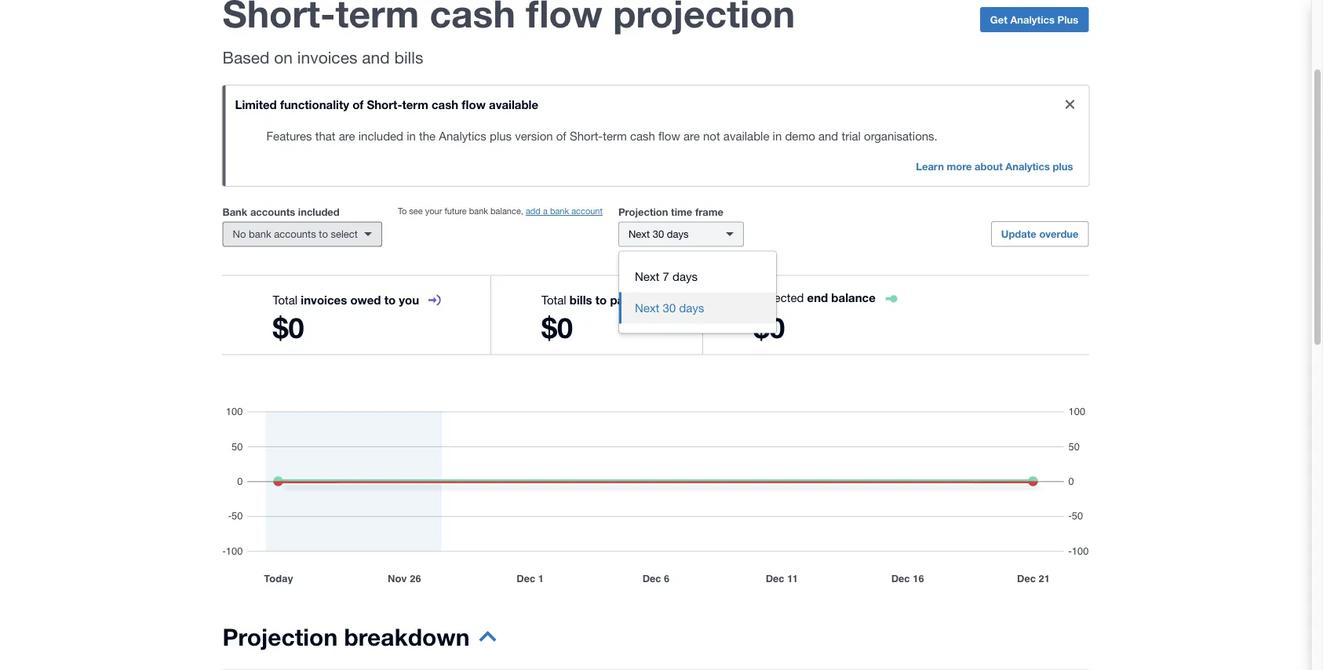 Task type: locate. For each thing, give the bounding box(es) containing it.
next for next 30 days popup button
[[629, 228, 650, 240]]

list box containing next 7 days
[[620, 252, 777, 333]]

next
[[629, 228, 650, 240], [635, 270, 660, 283], [635, 301, 660, 315]]

1 vertical spatial term
[[603, 129, 627, 143]]

total inside total invoices owed to you $0
[[273, 293, 298, 307]]

1 horizontal spatial and
[[819, 129, 839, 143]]

next 30 days for next 30 days button
[[635, 301, 705, 315]]

1 vertical spatial cash
[[631, 129, 656, 143]]

0 vertical spatial of
[[353, 97, 364, 112]]

plus left 'version'
[[490, 129, 512, 143]]

total inside total bills to pay $0
[[542, 293, 567, 307]]

short- right functionality
[[367, 97, 402, 112]]

are right that
[[339, 129, 355, 143]]

2 horizontal spatial bank
[[550, 206, 569, 216]]

30 down next 7 days
[[663, 301, 676, 315]]

analytics right get
[[1011, 13, 1055, 26]]

and
[[362, 48, 390, 67], [819, 129, 839, 143]]

to for no bank accounts to select
[[319, 228, 328, 240]]

0 horizontal spatial to
[[319, 228, 328, 240]]

30 inside button
[[663, 301, 676, 315]]

bills
[[395, 48, 424, 67], [570, 293, 593, 307]]

not
[[704, 129, 721, 143]]

1 horizontal spatial flow
[[659, 129, 681, 143]]

based
[[223, 48, 270, 67]]

no bank accounts to select
[[233, 228, 358, 240]]

0 vertical spatial included
[[359, 129, 404, 143]]

and up the limited functionality of short-term cash flow available
[[362, 48, 390, 67]]

0 vertical spatial plus
[[490, 129, 512, 143]]

next 30 days down projection time frame
[[629, 228, 689, 240]]

2 vertical spatial next
[[635, 301, 660, 315]]

accounts
[[250, 206, 295, 218], [274, 228, 316, 240]]

0 horizontal spatial plus
[[490, 129, 512, 143]]

update
[[1002, 228, 1037, 240]]

of
[[353, 97, 364, 112], [557, 129, 567, 143]]

term
[[402, 97, 429, 112], [603, 129, 627, 143]]

included up no bank accounts to select popup button
[[298, 206, 340, 218]]

days for next 30 days button
[[680, 301, 705, 315]]

1 vertical spatial next 30 days
[[635, 301, 705, 315]]

1 vertical spatial 30
[[663, 301, 676, 315]]

bank right future
[[469, 206, 488, 216]]

next right "pay"
[[635, 301, 660, 315]]

bills inside total bills to pay $0
[[570, 293, 593, 307]]

0 vertical spatial available
[[489, 97, 539, 112]]

bank accounts included
[[223, 206, 340, 218]]

0 vertical spatial term
[[402, 97, 429, 112]]

0 horizontal spatial bank
[[249, 228, 271, 240]]

you
[[399, 293, 419, 307]]

1 vertical spatial included
[[298, 206, 340, 218]]

2 total from the left
[[542, 293, 567, 307]]

are
[[339, 129, 355, 143], [684, 129, 700, 143]]

1 horizontal spatial of
[[557, 129, 567, 143]]

next 30 days down next 7 days
[[635, 301, 705, 315]]

0 horizontal spatial and
[[362, 48, 390, 67]]

0 vertical spatial and
[[362, 48, 390, 67]]

2 horizontal spatial $0
[[754, 311, 785, 345]]

days inside popup button
[[667, 228, 689, 240]]

to inside total invoices owed to you $0
[[385, 293, 396, 307]]

0 horizontal spatial available
[[489, 97, 539, 112]]

and left trial
[[819, 129, 839, 143]]

1 horizontal spatial are
[[684, 129, 700, 143]]

plus down close icon at top
[[1053, 160, 1074, 172]]

next down projection time frame
[[629, 228, 650, 240]]

2 in from the left
[[773, 129, 782, 143]]

2 vertical spatial analytics
[[1006, 160, 1051, 172]]

bills left "pay"
[[570, 293, 593, 307]]

in left 'the'
[[407, 129, 416, 143]]

short- right 'version'
[[570, 129, 603, 143]]

analytics right about
[[1006, 160, 1051, 172]]

0 horizontal spatial projection
[[223, 623, 338, 651]]

next left 7
[[635, 270, 660, 283]]

bank right no at top left
[[249, 228, 271, 240]]

0 vertical spatial analytics
[[1011, 13, 1055, 26]]

1 $0 from the left
[[273, 311, 304, 345]]

2 $0 from the left
[[542, 311, 573, 345]]

bank right a at left top
[[550, 206, 569, 216]]

overdue
[[1040, 228, 1079, 240]]

0 vertical spatial projection
[[619, 206, 669, 218]]

to
[[398, 206, 407, 216]]

0 vertical spatial next 30 days
[[629, 228, 689, 240]]

to inside popup button
[[319, 228, 328, 240]]

projected
[[754, 291, 804, 305]]

included down the limited functionality of short-term cash flow available
[[359, 129, 404, 143]]

to left select
[[319, 228, 328, 240]]

1 horizontal spatial bank
[[469, 206, 488, 216]]

list box
[[620, 252, 777, 333]]

1 horizontal spatial included
[[359, 129, 404, 143]]

days down time
[[667, 228, 689, 240]]

the
[[419, 129, 436, 143]]

cash left not in the top of the page
[[631, 129, 656, 143]]

1 horizontal spatial $0
[[542, 311, 573, 345]]

projection breakdown button
[[223, 622, 497, 661]]

bank inside popup button
[[249, 228, 271, 240]]

projection inside button
[[223, 623, 338, 651]]

invoices
[[297, 48, 358, 67], [301, 293, 347, 307]]

cash up 'the'
[[432, 97, 459, 112]]

1 vertical spatial days
[[673, 270, 698, 283]]

available right not in the top of the page
[[724, 129, 770, 143]]

days right 7
[[673, 270, 698, 283]]

accounts down bank accounts included
[[274, 228, 316, 240]]

projection for projection breakdown
[[223, 623, 338, 651]]

functionality
[[280, 97, 349, 112]]

0 vertical spatial next
[[629, 228, 650, 240]]

1 horizontal spatial short-
[[570, 129, 603, 143]]

see
[[409, 206, 423, 216]]

1 vertical spatial bills
[[570, 293, 593, 307]]

days
[[667, 228, 689, 240], [673, 270, 698, 283], [680, 301, 705, 315]]

included
[[359, 129, 404, 143], [298, 206, 340, 218]]

to
[[319, 228, 328, 240], [385, 293, 396, 307], [596, 293, 607, 307]]

1 horizontal spatial total
[[542, 293, 567, 307]]

30 inside popup button
[[653, 228, 665, 240]]

bills up the limited functionality of short-term cash flow available
[[395, 48, 424, 67]]

0 horizontal spatial term
[[402, 97, 429, 112]]

1 horizontal spatial projection
[[619, 206, 669, 218]]

projection time frame
[[619, 206, 724, 218]]

0 horizontal spatial $0
[[273, 311, 304, 345]]

add a bank account link
[[526, 206, 603, 216]]

0 vertical spatial days
[[667, 228, 689, 240]]

0 horizontal spatial included
[[298, 206, 340, 218]]

projection
[[619, 206, 669, 218], [223, 623, 338, 651]]

bank
[[469, 206, 488, 216], [550, 206, 569, 216], [249, 228, 271, 240]]

available up 'version'
[[489, 97, 539, 112]]

invoices right 'on'
[[297, 48, 358, 67]]

0 horizontal spatial bills
[[395, 48, 424, 67]]

next inside popup button
[[629, 228, 650, 240]]

1 horizontal spatial term
[[603, 129, 627, 143]]

to left you
[[385, 293, 396, 307]]

learn more about analytics plus link
[[907, 155, 1083, 180]]

1 vertical spatial short-
[[570, 129, 603, 143]]

2 horizontal spatial to
[[596, 293, 607, 307]]

analytics
[[1011, 13, 1055, 26], [439, 129, 487, 143], [1006, 160, 1051, 172]]

of right functionality
[[353, 97, 364, 112]]

0 vertical spatial short-
[[367, 97, 402, 112]]

total left "pay"
[[542, 293, 567, 307]]

short-
[[367, 97, 402, 112], [570, 129, 603, 143]]

0 horizontal spatial short-
[[367, 97, 402, 112]]

1 vertical spatial and
[[819, 129, 839, 143]]

0 horizontal spatial of
[[353, 97, 364, 112]]

of right 'version'
[[557, 129, 567, 143]]

1 horizontal spatial bills
[[570, 293, 593, 307]]

and inside limited functionality of short-term cash flow available status
[[819, 129, 839, 143]]

plus
[[490, 129, 512, 143], [1053, 160, 1074, 172]]

total down no bank accounts to select
[[273, 293, 298, 307]]

next 30 days inside button
[[635, 301, 705, 315]]

future
[[445, 206, 467, 216]]

plus
[[1058, 13, 1079, 26]]

days for next 30 days popup button
[[667, 228, 689, 240]]

1 vertical spatial accounts
[[274, 228, 316, 240]]

based on invoices and bills
[[223, 48, 424, 67]]

2 vertical spatial days
[[680, 301, 705, 315]]

1 vertical spatial invoices
[[301, 293, 347, 307]]

close image
[[1055, 89, 1086, 120]]

30 down projection time frame
[[653, 228, 665, 240]]

available
[[489, 97, 539, 112], [724, 129, 770, 143]]

to see your future bank balance, add a bank account
[[398, 206, 603, 216]]

0 vertical spatial 30
[[653, 228, 665, 240]]

$0
[[273, 311, 304, 345], [542, 311, 573, 345], [754, 311, 785, 345]]

1 total from the left
[[273, 293, 298, 307]]

total for you
[[273, 293, 298, 307]]

owed
[[351, 293, 381, 307]]

0 horizontal spatial flow
[[462, 97, 486, 112]]

1 horizontal spatial available
[[724, 129, 770, 143]]

1 horizontal spatial to
[[385, 293, 396, 307]]

in left demo
[[773, 129, 782, 143]]

0 horizontal spatial cash
[[432, 97, 459, 112]]

learn
[[917, 160, 945, 172]]

1 horizontal spatial cash
[[631, 129, 656, 143]]

on
[[274, 48, 293, 67]]

days down next 7 days button
[[680, 301, 705, 315]]

0 horizontal spatial are
[[339, 129, 355, 143]]

are left not in the top of the page
[[684, 129, 700, 143]]

next for next 30 days button
[[635, 301, 660, 315]]

organisations.
[[865, 129, 938, 143]]

next 30 days
[[629, 228, 689, 240], [635, 301, 705, 315]]

1 vertical spatial next
[[635, 270, 660, 283]]

analytics right 'the'
[[439, 129, 487, 143]]

select
[[331, 228, 358, 240]]

flow
[[462, 97, 486, 112], [659, 129, 681, 143]]

get
[[991, 13, 1008, 26]]

cash
[[432, 97, 459, 112], [631, 129, 656, 143]]

get analytics plus button
[[981, 7, 1089, 32]]

to inside total bills to pay $0
[[596, 293, 607, 307]]

1 vertical spatial of
[[557, 129, 567, 143]]

accounts up no bank accounts to select
[[250, 206, 295, 218]]

1 vertical spatial plus
[[1053, 160, 1074, 172]]

1 horizontal spatial in
[[773, 129, 782, 143]]

invoices left owed
[[301, 293, 347, 307]]

to left "pay"
[[596, 293, 607, 307]]

next 30 days inside popup button
[[629, 228, 689, 240]]

1 vertical spatial projection
[[223, 623, 338, 651]]

group
[[620, 252, 777, 333]]

0 horizontal spatial in
[[407, 129, 416, 143]]

0 horizontal spatial total
[[273, 293, 298, 307]]

7
[[663, 270, 670, 283]]

next 7 days
[[635, 270, 698, 283]]

total
[[273, 293, 298, 307], [542, 293, 567, 307]]

1 vertical spatial flow
[[659, 129, 681, 143]]

in
[[407, 129, 416, 143], [773, 129, 782, 143]]

30 for next 30 days popup button
[[653, 228, 665, 240]]

30
[[653, 228, 665, 240], [663, 301, 676, 315]]



Task type: describe. For each thing, give the bounding box(es) containing it.
0 vertical spatial bills
[[395, 48, 424, 67]]

1 vertical spatial available
[[724, 129, 770, 143]]

update overdue
[[1002, 228, 1079, 240]]

that
[[315, 129, 336, 143]]

get analytics plus
[[991, 13, 1079, 26]]

0 vertical spatial accounts
[[250, 206, 295, 218]]

time
[[672, 206, 693, 218]]

analytics inside get analytics plus button
[[1011, 13, 1055, 26]]

$0 inside total invoices owed to you $0
[[273, 311, 304, 345]]

frame
[[696, 206, 724, 218]]

no
[[233, 228, 246, 240]]

0 vertical spatial cash
[[432, 97, 459, 112]]

account
[[572, 206, 603, 216]]

balance
[[832, 291, 876, 305]]

trial
[[842, 129, 861, 143]]

days for next 7 days button
[[673, 270, 698, 283]]

add
[[526, 206, 541, 216]]

30 for next 30 days button
[[663, 301, 676, 315]]

total for $0
[[542, 293, 567, 307]]

a
[[543, 206, 548, 216]]

learn more about analytics plus
[[917, 160, 1074, 172]]

1 vertical spatial analytics
[[439, 129, 487, 143]]

1 horizontal spatial plus
[[1053, 160, 1074, 172]]

update overdue button
[[992, 221, 1090, 247]]

accounts inside no bank accounts to select popup button
[[274, 228, 316, 240]]

included inside limited functionality of short-term cash flow available status
[[359, 129, 404, 143]]

more
[[947, 160, 973, 172]]

demo
[[786, 129, 816, 143]]

3 $0 from the left
[[754, 311, 785, 345]]

next 30 days button
[[619, 222, 744, 247]]

1 are from the left
[[339, 129, 355, 143]]

projection breakdown
[[223, 623, 470, 651]]

total bills to pay $0
[[542, 293, 631, 345]]

0 vertical spatial invoices
[[297, 48, 358, 67]]

to for total invoices owed to you $0
[[385, 293, 396, 307]]

about
[[975, 160, 1003, 172]]

your
[[425, 206, 442, 216]]

next 30 days button
[[620, 293, 777, 324]]

version
[[515, 129, 553, 143]]

no bank accounts to select button
[[223, 222, 382, 247]]

analytics inside learn more about analytics plus link
[[1006, 160, 1051, 172]]

0 vertical spatial flow
[[462, 97, 486, 112]]

pay
[[611, 293, 631, 307]]

next 30 days for next 30 days popup button
[[629, 228, 689, 240]]

features that are included in the analytics plus version of short-term cash flow are not available in demo and trial organisations.
[[267, 129, 938, 143]]

balance,
[[491, 206, 524, 216]]

next 7 days button
[[620, 261, 777, 293]]

breakdown
[[344, 623, 470, 651]]

limited functionality of short-term cash flow available status
[[223, 86, 1090, 186]]

next for next 7 days button
[[635, 270, 660, 283]]

limited functionality of short-term cash flow available
[[235, 97, 539, 112]]

bank
[[223, 206, 248, 218]]

group containing next 7 days
[[620, 252, 777, 333]]

1 in from the left
[[407, 129, 416, 143]]

features
[[267, 129, 312, 143]]

total invoices owed to you $0
[[273, 293, 419, 345]]

2 are from the left
[[684, 129, 700, 143]]

end
[[808, 291, 829, 305]]

projected end balance
[[754, 291, 876, 305]]

invoices inside total invoices owed to you $0
[[301, 293, 347, 307]]

$0 inside total bills to pay $0
[[542, 311, 573, 345]]

projection for projection time frame
[[619, 206, 669, 218]]

limited
[[235, 97, 277, 112]]



Task type: vqa. For each thing, say whether or not it's contained in the screenshot.
the topmost Due
no



